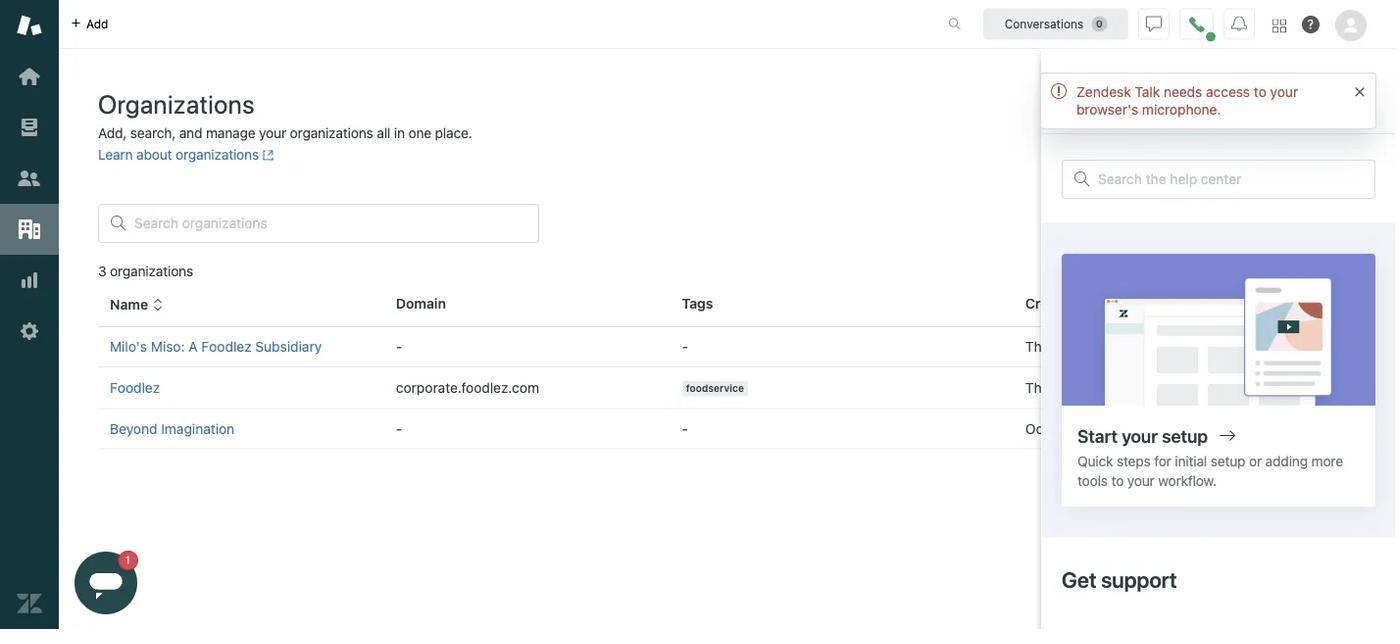 Task type: vqa. For each thing, say whether or not it's contained in the screenshot.
Recently solved tickets 0
no



Task type: locate. For each thing, give the bounding box(es) containing it.
1 horizontal spatial your
[[1271, 84, 1299, 100]]

1 horizontal spatial foodlez
[[201, 339, 252, 355]]

oct down thursday 08:03
[[1197, 421, 1220, 437]]

needs
[[1164, 84, 1203, 100]]

×
[[1354, 77, 1366, 101]]

milo's
[[110, 339, 147, 355]]

beyond
[[110, 421, 157, 437]]

organizations
[[290, 125, 373, 141], [176, 147, 259, 163], [110, 263, 193, 280]]

08:35
[[1089, 339, 1126, 355], [1260, 339, 1298, 355]]

foodlez up beyond
[[110, 380, 160, 396]]

name
[[110, 297, 148, 313]]

18 down thursday 08:03
[[1224, 421, 1239, 437]]

corporate.foodlez.com
[[396, 380, 539, 396]]

oct 18
[[1026, 421, 1067, 437], [1197, 421, 1239, 437]]

get started image
[[17, 64, 42, 89]]

1 horizontal spatial 08:35
[[1260, 339, 1298, 355]]

browser's
[[1077, 101, 1139, 118]]

zendesk image
[[17, 591, 42, 617]]

your up (opens in a new tab) image in the left of the page
[[259, 125, 286, 141]]

1 18 from the left
[[1052, 421, 1067, 437]]

your
[[1271, 84, 1299, 100], [259, 125, 286, 141]]

foodservice
[[686, 383, 744, 394]]

thursday 08:03
[[1197, 380, 1298, 396]]

0 horizontal spatial 18
[[1052, 421, 1067, 437]]

organizations image
[[17, 217, 42, 242]]

thursday 08:35 up thursday 08:03
[[1197, 339, 1298, 355]]

foodlez link
[[110, 380, 160, 396]]

- down corporate.foodlez.com
[[396, 421, 402, 437]]

button displays agent's chat status as invisible. image
[[1147, 16, 1162, 32]]

get help image
[[1302, 16, 1320, 33]]

zendesk
[[1077, 84, 1132, 100]]

add button
[[59, 0, 120, 48]]

1 vertical spatial your
[[259, 125, 286, 141]]

organizations up name 'button'
[[110, 263, 193, 280]]

created
[[1026, 296, 1078, 312]]

at
[[1082, 296, 1095, 312]]

1 oct from the left
[[1026, 421, 1049, 437]]

0 vertical spatial organizations
[[290, 125, 373, 141]]

add
[[86, 17, 108, 31]]

0 horizontal spatial 08:35
[[1089, 339, 1126, 355]]

organizations left all
[[290, 125, 373, 141]]

organizations down manage
[[176, 147, 259, 163]]

2 oct from the left
[[1197, 421, 1220, 437]]

views image
[[17, 115, 42, 140]]

talk
[[1135, 84, 1160, 100]]

microphone.
[[1143, 101, 1222, 118]]

add organization
[[1244, 103, 1351, 120]]

your inside organizations add, search, and manage your organizations all in one place.
[[259, 125, 286, 141]]

conversations
[[1005, 17, 1084, 31]]

organizations add, search, and manage your organizations all in one place.
[[98, 89, 472, 141]]

1 horizontal spatial 18
[[1224, 421, 1239, 437]]

bulk
[[1109, 103, 1137, 120]]

(opens in a new tab) image
[[259, 149, 274, 161]]

thursday 08:35
[[1026, 339, 1126, 355], [1197, 339, 1298, 355]]

2 oct 18 from the left
[[1197, 421, 1239, 437]]

1 vertical spatial organizations
[[176, 147, 259, 163]]

thursday 08:35 up thursday 07:58
[[1026, 339, 1126, 355]]

18 down thursday 07:58
[[1052, 421, 1067, 437]]

0 horizontal spatial oct 18
[[1026, 421, 1067, 437]]

0 horizontal spatial your
[[259, 125, 286, 141]]

3 organizations
[[98, 263, 193, 280]]

thursday
[[1026, 339, 1085, 355], [1197, 339, 1257, 355], [1026, 380, 1085, 396], [1197, 380, 1257, 396]]

miso:
[[151, 339, 185, 355]]

oct 18 down thursday 07:58
[[1026, 421, 1067, 437]]

1 horizontal spatial oct
[[1197, 421, 1220, 437]]

learn about organizations
[[98, 147, 259, 163]]

updated
[[1229, 297, 1284, 313]]

oct 18 down thursday 08:03
[[1197, 421, 1239, 437]]

0 horizontal spatial thursday 08:35
[[1026, 339, 1126, 355]]

organization
[[1273, 103, 1351, 120]]

0 vertical spatial foodlez
[[201, 339, 252, 355]]

your inside zendesk talk needs access to your browser's microphone.
[[1271, 84, 1299, 100]]

-
[[396, 339, 402, 355], [682, 339, 689, 355], [396, 421, 402, 437], [682, 421, 689, 437]]

subsidiary
[[255, 339, 322, 355]]

oct
[[1026, 421, 1049, 437], [1197, 421, 1220, 437]]

18
[[1052, 421, 1067, 437], [1224, 421, 1239, 437]]

1 horizontal spatial oct 18
[[1197, 421, 1239, 437]]

all
[[377, 125, 391, 141]]

0 horizontal spatial oct
[[1026, 421, 1049, 437]]

foodlez right the a
[[201, 339, 252, 355]]

0 horizontal spatial foodlez
[[110, 380, 160, 396]]

your for organizations
[[259, 125, 286, 141]]

Search organizations field
[[134, 215, 527, 232]]

milo's miso: a foodlez subsidiary
[[110, 339, 322, 355]]

place.
[[435, 125, 472, 141]]

name button
[[110, 296, 164, 314]]

- down domain
[[396, 339, 402, 355]]

last updated
[[1197, 297, 1284, 313]]

foodlez
[[201, 339, 252, 355], [110, 380, 160, 396]]

a
[[189, 339, 198, 355]]

1 oct 18 from the left
[[1026, 421, 1067, 437]]

08:35 up 08:03 on the bottom right of the page
[[1260, 339, 1298, 355]]

2 vertical spatial organizations
[[110, 263, 193, 280]]

1 vertical spatial foodlez
[[110, 380, 160, 396]]

your up add organization
[[1271, 84, 1299, 100]]

0 vertical spatial your
[[1271, 84, 1299, 100]]

1 horizontal spatial thursday 08:35
[[1197, 339, 1298, 355]]

08:35 up 07:58 at right
[[1089, 339, 1126, 355]]

oct down thursday 07:58
[[1026, 421, 1049, 437]]



Task type: describe. For each thing, give the bounding box(es) containing it.
learn about organizations link
[[98, 147, 274, 163]]

beyond imagination link
[[110, 421, 235, 437]]

notifications image
[[1232, 16, 1248, 32]]

add,
[[98, 125, 127, 141]]

bulk import
[[1109, 103, 1182, 120]]

imagination
[[161, 421, 235, 437]]

08:03
[[1260, 380, 1298, 396]]

about
[[136, 147, 172, 163]]

to
[[1254, 84, 1267, 100]]

organizations
[[98, 89, 255, 119]]

customers image
[[17, 166, 42, 191]]

learn
[[98, 147, 133, 163]]

1 08:35 from the left
[[1089, 339, 1126, 355]]

in
[[394, 125, 405, 141]]

search,
[[130, 125, 176, 141]]

last updated button
[[1197, 296, 1300, 314]]

main element
[[0, 0, 59, 630]]

× button
[[1354, 77, 1366, 101]]

- down tags
[[682, 339, 689, 355]]

admin image
[[17, 319, 42, 344]]

your for zendesk
[[1271, 84, 1299, 100]]

07:58
[[1089, 380, 1125, 396]]

one
[[408, 125, 432, 141]]

and
[[179, 125, 202, 141]]

access
[[1206, 84, 1251, 100]]

domain
[[396, 296, 446, 312]]

organizations inside organizations add, search, and manage your organizations all in one place.
[[290, 125, 373, 141]]

last
[[1197, 297, 1226, 313]]

milo's miso: a foodlez subsidiary link
[[110, 339, 322, 355]]

2 08:35 from the left
[[1260, 339, 1298, 355]]

beyond imagination
[[110, 421, 235, 437]]

2 thursday 08:35 from the left
[[1197, 339, 1298, 355]]

conversations button
[[984, 8, 1129, 40]]

bulk import button
[[1093, 92, 1221, 131]]

thursday left 07:58 at right
[[1026, 380, 1085, 396]]

thursday left 08:03 on the bottom right of the page
[[1197, 380, 1257, 396]]

1 thursday 08:35 from the left
[[1026, 339, 1126, 355]]

zendesk talk needs access to your browser's microphone.
[[1077, 84, 1299, 118]]

thursday down created
[[1026, 339, 1085, 355]]

manage
[[206, 125, 256, 141]]

zendesk products image
[[1273, 19, 1287, 33]]

- down foodservice
[[682, 421, 689, 437]]

3
[[98, 263, 106, 280]]

reporting image
[[17, 268, 42, 293]]

import
[[1140, 103, 1182, 120]]

thursday down last updated
[[1197, 339, 1257, 355]]

add
[[1244, 103, 1270, 120]]

created at
[[1026, 296, 1095, 312]]

zendesk support image
[[17, 13, 42, 38]]

thursday 07:58
[[1026, 380, 1125, 396]]

tags
[[682, 296, 713, 312]]

2 18 from the left
[[1224, 421, 1239, 437]]

add organization button
[[1229, 92, 1367, 131]]



